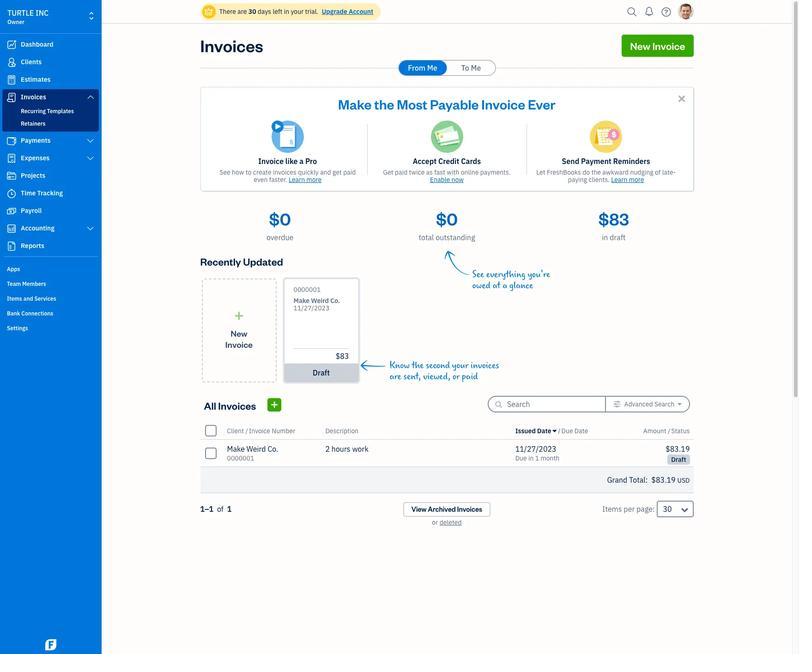 Task type: vqa. For each thing, say whether or not it's contained in the screenshot.
1st — from the left
no



Task type: locate. For each thing, give the bounding box(es) containing it.
more down 'pro'
[[306, 176, 322, 184]]

viewed,
[[423, 371, 450, 382]]

see left how
[[220, 168, 230, 176]]

learn right "clients."
[[611, 176, 627, 184]]

1 horizontal spatial 1
[[535, 454, 539, 462]]

new invoice link
[[622, 35, 694, 57], [202, 279, 276, 382]]

2 vertical spatial the
[[412, 360, 424, 371]]

upgrade
[[322, 7, 347, 16]]

0 horizontal spatial or
[[432, 518, 438, 527]]

invoice up the create
[[258, 157, 284, 166]]

0 horizontal spatial paid
[[343, 168, 356, 176]]

1 vertical spatial make
[[294, 297, 310, 305]]

items per page:
[[602, 504, 655, 514]]

from
[[408, 63, 425, 73]]

1 me from the left
[[427, 63, 437, 73]]

1 vertical spatial new invoice link
[[202, 279, 276, 382]]

$83.19
[[666, 444, 690, 454], [651, 475, 676, 485]]

or inside know the second your invoices are sent, viewed, or paid
[[453, 371, 460, 382]]

settings link
[[2, 321, 99, 335]]

2 me from the left
[[471, 63, 481, 73]]

0 vertical spatial items
[[7, 295, 22, 302]]

2 vertical spatial in
[[528, 454, 534, 462]]

twice
[[409, 168, 425, 176]]

the
[[374, 95, 394, 113], [591, 168, 601, 176], [412, 360, 424, 371]]

2
[[325, 444, 330, 454]]

clients
[[21, 58, 42, 66]]

0 horizontal spatial more
[[306, 176, 322, 184]]

2 horizontal spatial make
[[338, 95, 372, 113]]

or
[[453, 371, 460, 382], [432, 518, 438, 527]]

0 horizontal spatial co.
[[268, 444, 278, 454]]

team members
[[7, 280, 46, 287]]

1 date from the left
[[537, 427, 551, 435]]

$0 total outstanding
[[419, 208, 475, 242]]

1 vertical spatial and
[[23, 295, 33, 302]]

new invoice link for invoices
[[622, 35, 694, 57]]

close image
[[677, 93, 687, 104]]

$0 up the outstanding
[[436, 208, 458, 230]]

turtle
[[7, 8, 34, 18]]

0 vertical spatial new invoice link
[[622, 35, 694, 57]]

the left 'most'
[[374, 95, 394, 113]]

apps link
[[2, 262, 99, 276]]

and left the get
[[320, 168, 331, 176]]

1 horizontal spatial learn
[[611, 176, 627, 184]]

0 vertical spatial 11/27/2023
[[294, 304, 330, 312]]

recurring templates
[[21, 108, 74, 115]]

chevron large down image inside "accounting" link
[[86, 225, 95, 232]]

client link
[[227, 427, 245, 435]]

2 hours work link
[[314, 440, 512, 467]]

chevron large down image inside expenses link
[[86, 155, 95, 162]]

payment image
[[6, 136, 17, 146]]

1 horizontal spatial the
[[412, 360, 424, 371]]

11/27/2023 due in 1 month
[[515, 444, 560, 462]]

due inside 11/27/2023 due in 1 month
[[515, 454, 527, 462]]

bank connections
[[7, 310, 53, 317]]

0 horizontal spatial me
[[427, 63, 437, 73]]

notifications image
[[642, 2, 657, 21]]

make the most payable invoice ever
[[338, 95, 556, 113]]

your
[[291, 7, 304, 16], [452, 360, 469, 371]]

0 vertical spatial due
[[561, 427, 573, 435]]

1 chevron large down image from the top
[[86, 93, 95, 101]]

1 vertical spatial 1
[[227, 504, 232, 514]]

a right at
[[503, 280, 507, 291]]

2 learn from the left
[[611, 176, 627, 184]]

date right issued
[[537, 427, 551, 435]]

/ left due date link
[[558, 427, 561, 435]]

chevron large down image up recurring templates link
[[86, 93, 95, 101]]

0 horizontal spatial new invoice
[[225, 328, 253, 349]]

me inside to me link
[[471, 63, 481, 73]]

new down plus 'image'
[[231, 328, 247, 338]]

crown image
[[204, 7, 214, 16]]

0 horizontal spatial $0
[[269, 208, 291, 230]]

more down reminders
[[629, 176, 644, 184]]

$83
[[599, 208, 629, 230], [336, 352, 349, 361]]

0 horizontal spatial make
[[227, 444, 245, 454]]

1 vertical spatial caretdown image
[[553, 427, 557, 434]]

2 vertical spatial make
[[227, 444, 245, 454]]

chart image
[[6, 224, 17, 233]]

chevron large down image down payroll link
[[86, 225, 95, 232]]

1 vertical spatial in
[[602, 233, 608, 242]]

$0 inside $0 overdue
[[269, 208, 291, 230]]

the up the sent,
[[412, 360, 424, 371]]

archived
[[428, 505, 456, 514]]

chevron large down image down retainers link
[[86, 137, 95, 145]]

invoices inside know the second your invoices are sent, viewed, or paid
[[471, 360, 499, 371]]

1 horizontal spatial new invoice
[[630, 39, 685, 52]]

status
[[671, 427, 690, 435]]

1 vertical spatial are
[[390, 371, 401, 382]]

2 horizontal spatial the
[[591, 168, 601, 176]]

draft inside $83 in draft
[[610, 233, 626, 242]]

are down the know
[[390, 371, 401, 382]]

invoices up recurring
[[21, 93, 46, 101]]

1 vertical spatial of
[[217, 504, 224, 514]]

even
[[254, 176, 268, 184]]

1 vertical spatial co.
[[268, 444, 278, 454]]

you're
[[528, 269, 550, 280]]

2 date from the left
[[575, 427, 588, 435]]

1 horizontal spatial and
[[320, 168, 331, 176]]

0 horizontal spatial /
[[245, 427, 248, 435]]

3 / from the left
[[668, 427, 670, 435]]

see inside see everything you're owed at a glance
[[472, 269, 484, 280]]

0 vertical spatial your
[[291, 7, 304, 16]]

2 vertical spatial draft
[[671, 455, 686, 464]]

1 horizontal spatial weird
[[311, 297, 329, 305]]

see for see everything you're owed at a glance
[[472, 269, 484, 280]]

0 horizontal spatial 0000001
[[227, 454, 254, 462]]

30 right page:
[[663, 504, 672, 514]]

see
[[220, 168, 230, 176], [472, 269, 484, 280]]

1 vertical spatial or
[[432, 518, 438, 527]]

0 horizontal spatial new invoice link
[[202, 279, 276, 382]]

1 vertical spatial the
[[591, 168, 601, 176]]

0 vertical spatial 1
[[535, 454, 539, 462]]

1 vertical spatial $83
[[336, 352, 349, 361]]

see up owed
[[472, 269, 484, 280]]

1 vertical spatial draft
[[313, 368, 330, 377]]

1 learn more from the left
[[289, 176, 322, 184]]

2 chevron large down image from the top
[[86, 137, 95, 145]]

0 horizontal spatial learn
[[289, 176, 305, 184]]

outstanding
[[436, 233, 475, 242]]

items for items and services
[[7, 295, 22, 302]]

money image
[[6, 206, 17, 216]]

0 vertical spatial caretdown image
[[678, 401, 682, 408]]

and down team members
[[23, 295, 33, 302]]

1 $0 from the left
[[269, 208, 291, 230]]

chevron large down image for payments
[[86, 137, 95, 145]]

11/27/2023
[[294, 304, 330, 312], [515, 444, 556, 454]]

0 vertical spatial and
[[320, 168, 331, 176]]

items and services link
[[2, 291, 99, 305]]

make inside make weird co. 0000001
[[227, 444, 245, 454]]

expense image
[[6, 154, 17, 163]]

1 vertical spatial invoices
[[471, 360, 499, 371]]

issued date link
[[515, 427, 558, 435]]

owner
[[7, 18, 24, 25]]

and
[[320, 168, 331, 176], [23, 295, 33, 302]]

chevron large down image for expenses
[[86, 155, 95, 162]]

paid
[[343, 168, 356, 176], [395, 168, 408, 176], [462, 371, 478, 382]]

or down archived
[[432, 518, 438, 527]]

items inside 'main' element
[[7, 295, 22, 302]]

11/27/2023 inside 11/27/2023 due in 1 month
[[515, 444, 556, 454]]

the right do
[[591, 168, 601, 176]]

invoices for paid
[[471, 360, 499, 371]]

/ left status link
[[668, 427, 670, 435]]

online
[[461, 168, 479, 176]]

0 horizontal spatial weird
[[247, 444, 266, 454]]

0 vertical spatial draft
[[610, 233, 626, 242]]

paid inside see how to create invoices quickly and get paid even faster.
[[343, 168, 356, 176]]

0 horizontal spatial 11/27/2023
[[294, 304, 330, 312]]

0 vertical spatial a
[[299, 157, 304, 166]]

0 vertical spatial of
[[655, 168, 661, 176]]

2 $0 from the left
[[436, 208, 458, 230]]

estimate image
[[6, 75, 17, 85]]

/ right client
[[245, 427, 248, 435]]

invoices
[[200, 35, 263, 56], [21, 93, 46, 101], [218, 399, 256, 412], [457, 505, 482, 514]]

due right 'issued date' link
[[561, 427, 573, 435]]

1 vertical spatial see
[[472, 269, 484, 280]]

most
[[397, 95, 427, 113]]

learn for a
[[289, 176, 305, 184]]

or right 'viewed,' at bottom
[[453, 371, 460, 382]]

0 vertical spatial $83
[[599, 208, 629, 230]]

chevron large down image up 'projects' link
[[86, 155, 95, 162]]

0 horizontal spatial and
[[23, 295, 33, 302]]

$83.19 down status
[[666, 444, 690, 454]]

0 vertical spatial new invoice
[[630, 39, 685, 52]]

grand
[[607, 475, 627, 485]]

2 horizontal spatial draft
[[671, 455, 686, 464]]

turtle inc owner
[[7, 8, 49, 25]]

0 vertical spatial are
[[238, 7, 247, 16]]

0 horizontal spatial see
[[220, 168, 230, 176]]

0 vertical spatial co.
[[330, 297, 340, 305]]

in inside 11/27/2023 due in 1 month
[[528, 454, 534, 462]]

send
[[562, 157, 579, 166]]

chevron large down image inside the invoices link
[[86, 93, 95, 101]]

1 horizontal spatial invoices
[[471, 360, 499, 371]]

accept credit cards image
[[431, 121, 463, 153]]

0 vertical spatial weird
[[311, 297, 329, 305]]

learn more
[[289, 176, 322, 184], [611, 176, 644, 184]]

1 horizontal spatial new invoice link
[[622, 35, 694, 57]]

1 vertical spatial new
[[231, 328, 247, 338]]

the for know the second your invoices are sent, viewed, or paid
[[412, 360, 424, 371]]

0 horizontal spatial new
[[231, 328, 247, 338]]

are inside know the second your invoices are sent, viewed, or paid
[[390, 371, 401, 382]]

due date link
[[561, 427, 588, 435]]

1 right 1–1
[[227, 504, 232, 514]]

see inside see how to create invoices quickly and get paid even faster.
[[220, 168, 230, 176]]

1 horizontal spatial $83
[[599, 208, 629, 230]]

items left the per
[[602, 504, 622, 514]]

due
[[561, 427, 573, 435], [515, 454, 527, 462]]

invoices link
[[2, 89, 99, 106]]

payments link
[[2, 133, 99, 149]]

freshbooks
[[547, 168, 581, 176]]

date down search text field
[[575, 427, 588, 435]]

1 learn from the left
[[289, 176, 305, 184]]

enable
[[430, 176, 450, 184]]

1 horizontal spatial co.
[[330, 297, 340, 305]]

1 horizontal spatial more
[[629, 176, 644, 184]]

/ for client
[[245, 427, 248, 435]]

per
[[624, 504, 635, 514]]

0 vertical spatial or
[[453, 371, 460, 382]]

0 vertical spatial see
[[220, 168, 230, 176]]

the inside know the second your invoices are sent, viewed, or paid
[[412, 360, 424, 371]]

1 vertical spatial 11/27/2023
[[515, 444, 556, 454]]

more for send payment reminders
[[629, 176, 644, 184]]

0 horizontal spatial are
[[238, 7, 247, 16]]

a
[[299, 157, 304, 166], [503, 280, 507, 291]]

$0 up overdue
[[269, 208, 291, 230]]

paid right the get
[[343, 168, 356, 176]]

learn more down reminders
[[611, 176, 644, 184]]

1 vertical spatial 0000001
[[227, 454, 254, 462]]

due down issued
[[515, 454, 527, 462]]

recently
[[200, 255, 241, 268]]

0 horizontal spatial the
[[374, 95, 394, 113]]

1 horizontal spatial 11/27/2023
[[515, 444, 556, 454]]

4 chevron large down image from the top
[[86, 225, 95, 232]]

payroll link
[[2, 203, 99, 219]]

invoice like a pro image
[[272, 121, 304, 153]]

see for see how to create invoices quickly and get paid even faster.
[[220, 168, 230, 176]]

1 horizontal spatial items
[[602, 504, 622, 514]]

chevron large down image
[[86, 93, 95, 101], [86, 137, 95, 145], [86, 155, 95, 162], [86, 225, 95, 232]]

days
[[258, 7, 271, 16]]

make inside 0000001 make weird co. 11/27/2023
[[294, 297, 310, 305]]

0 horizontal spatial draft
[[313, 368, 330, 377]]

1 left month
[[535, 454, 539, 462]]

cards
[[461, 157, 481, 166]]

month
[[541, 454, 560, 462]]

1 horizontal spatial are
[[390, 371, 401, 382]]

learn right faster.
[[289, 176, 305, 184]]

/
[[245, 427, 248, 435], [558, 427, 561, 435], [668, 427, 670, 435]]

0 vertical spatial 0000001
[[294, 285, 321, 294]]

1 horizontal spatial 30
[[663, 504, 672, 514]]

caretdown image right the search
[[678, 401, 682, 408]]

weird inside 0000001 make weird co. 11/27/2023
[[311, 297, 329, 305]]

new invoice down plus 'image'
[[225, 328, 253, 349]]

number
[[272, 427, 295, 435]]

1 horizontal spatial draft
[[610, 233, 626, 242]]

invoices up deleted
[[457, 505, 482, 514]]

0 horizontal spatial a
[[299, 157, 304, 166]]

1 horizontal spatial due
[[561, 427, 573, 435]]

send payment reminders
[[562, 157, 650, 166]]

your left trial.
[[291, 7, 304, 16]]

me right from
[[427, 63, 437, 73]]

caretdown image left due date link
[[553, 427, 557, 434]]

members
[[22, 280, 46, 287]]

glance
[[509, 280, 533, 291]]

a left 'pro'
[[299, 157, 304, 166]]

draft
[[610, 233, 626, 242], [313, 368, 330, 377], [671, 455, 686, 464]]

grand total : $83.19 usd
[[607, 475, 690, 485]]

your right second
[[452, 360, 469, 371]]

0 vertical spatial $83.19
[[666, 444, 690, 454]]

in inside $83 in draft
[[602, 233, 608, 242]]

paid right 'viewed,' at bottom
[[462, 371, 478, 382]]

now
[[452, 176, 464, 184]]

1 horizontal spatial me
[[471, 63, 481, 73]]

1 vertical spatial 30
[[663, 504, 672, 514]]

new
[[630, 39, 650, 52], [231, 328, 247, 338]]

invoices inside view archived invoices or deleted
[[457, 505, 482, 514]]

account
[[349, 7, 373, 16]]

trial.
[[305, 7, 318, 16]]

0 horizontal spatial 1
[[227, 504, 232, 514]]

and inside see how to create invoices quickly and get paid even faster.
[[320, 168, 331, 176]]

paid inside know the second your invoices are sent, viewed, or paid
[[462, 371, 478, 382]]

new invoice down go to help image
[[630, 39, 685, 52]]

1 horizontal spatial in
[[528, 454, 534, 462]]

learn more down 'pro'
[[289, 176, 322, 184]]

date for due date
[[575, 427, 588, 435]]

me
[[427, 63, 437, 73], [471, 63, 481, 73]]

chevron large down image for invoices
[[86, 93, 95, 101]]

your inside know the second your invoices are sent, viewed, or paid
[[452, 360, 469, 371]]

1 / from the left
[[245, 427, 248, 435]]

recently updated
[[200, 255, 283, 268]]

tracking
[[37, 189, 63, 197]]

1 horizontal spatial or
[[453, 371, 460, 382]]

more for invoice like a pro
[[306, 176, 322, 184]]

1 vertical spatial due
[[515, 454, 527, 462]]

me right "to"
[[471, 63, 481, 73]]

1 horizontal spatial /
[[558, 427, 561, 435]]

3 chevron large down image from the top
[[86, 155, 95, 162]]

$0 for $0 total outstanding
[[436, 208, 458, 230]]

of left late-
[[655, 168, 661, 176]]

dashboard
[[21, 40, 53, 49]]

co. inside make weird co. 0000001
[[268, 444, 278, 454]]

weird inside make weird co. 0000001
[[247, 444, 266, 454]]

30 inside items per page: field
[[663, 504, 672, 514]]

1 horizontal spatial new
[[630, 39, 650, 52]]

$0 inside the $0 total outstanding
[[436, 208, 458, 230]]

are right there
[[238, 7, 247, 16]]

owed
[[472, 280, 490, 291]]

learn more for a
[[289, 176, 322, 184]]

$83.19 right the ":"
[[651, 475, 676, 485]]

30 left the days on the left top of the page
[[248, 7, 256, 16]]

me inside from me 'link'
[[427, 63, 437, 73]]

report image
[[6, 242, 17, 251]]

invoices down there
[[200, 35, 263, 56]]

chevron large down image inside payments link
[[86, 137, 95, 145]]

1 more from the left
[[306, 176, 322, 184]]

of right 1–1
[[217, 504, 224, 514]]

1 vertical spatial your
[[452, 360, 469, 371]]

caretdown image
[[678, 401, 682, 408], [553, 427, 557, 434]]

team members link
[[2, 277, 99, 291]]

team
[[7, 280, 21, 287]]

paid inside accept credit cards get paid twice as fast with online payments. enable now
[[395, 168, 408, 176]]

paid right get
[[395, 168, 408, 176]]

new down "search" 'icon'
[[630, 39, 650, 52]]

payable
[[430, 95, 479, 113]]

items down team
[[7, 295, 22, 302]]

0 horizontal spatial invoices
[[273, 168, 297, 176]]

0 vertical spatial invoices
[[273, 168, 297, 176]]

from me link
[[399, 61, 447, 75]]

2 more from the left
[[629, 176, 644, 184]]

0 horizontal spatial $83
[[336, 352, 349, 361]]

2 learn more from the left
[[611, 176, 644, 184]]

invoices inside see how to create invoices quickly and get paid even faster.
[[273, 168, 297, 176]]

1 vertical spatial a
[[503, 280, 507, 291]]



Task type: describe. For each thing, give the bounding box(es) containing it.
amount / status
[[643, 427, 690, 435]]

advanced search
[[624, 400, 675, 408]]

second
[[426, 360, 450, 371]]

page:
[[637, 504, 655, 514]]

new inside new invoice
[[231, 328, 247, 338]]

total
[[419, 233, 434, 242]]

projects link
[[2, 168, 99, 184]]

clients.
[[589, 176, 610, 184]]

nudging
[[630, 168, 654, 176]]

project image
[[6, 171, 17, 181]]

0 horizontal spatial your
[[291, 7, 304, 16]]

new invoice link for know the second your invoices are sent, viewed, or paid
[[202, 279, 276, 382]]

me for to me
[[471, 63, 481, 73]]

there
[[219, 7, 236, 16]]

invoice right client link
[[249, 427, 270, 435]]

how
[[232, 168, 244, 176]]

settings image
[[613, 401, 621, 408]]

with
[[447, 168, 459, 176]]

date for issued date
[[537, 427, 551, 435]]

fast
[[434, 168, 445, 176]]

do
[[583, 168, 590, 176]]

me for from me
[[427, 63, 437, 73]]

estimates link
[[2, 72, 99, 88]]

add invoice image
[[270, 399, 279, 410]]

reports link
[[2, 238, 99, 255]]

$83 for $83
[[336, 352, 349, 361]]

payments.
[[480, 168, 511, 176]]

left
[[273, 7, 282, 16]]

and inside 'main' element
[[23, 295, 33, 302]]

of inside let freshbooks do the awkward nudging of late- paying clients.
[[655, 168, 661, 176]]

send payment reminders image
[[590, 121, 622, 153]]

usd
[[677, 476, 690, 485]]

11/27/2023 inside 0000001 make weird co. 11/27/2023
[[294, 304, 330, 312]]

accounting
[[21, 224, 54, 232]]

learn for reminders
[[611, 176, 627, 184]]

projects
[[21, 171, 45, 180]]

$0 for $0 overdue
[[269, 208, 291, 230]]

learn more for reminders
[[611, 176, 644, 184]]

accept
[[413, 157, 437, 166]]

chevron large down image for accounting
[[86, 225, 95, 232]]

retainers
[[21, 120, 45, 127]]

invoices up client link
[[218, 399, 256, 412]]

1 vertical spatial new invoice
[[225, 328, 253, 349]]

get
[[383, 168, 393, 176]]

advanced search button
[[606, 397, 689, 412]]

search
[[654, 400, 675, 408]]

connections
[[21, 310, 53, 317]]

go to help image
[[659, 5, 674, 19]]

/ for amount
[[668, 427, 670, 435]]

reports
[[21, 242, 44, 250]]

time tracking
[[21, 189, 63, 197]]

invoice left ever
[[481, 95, 525, 113]]

$0 overdue
[[267, 208, 293, 242]]

total
[[629, 475, 646, 485]]

timer image
[[6, 189, 17, 198]]

dashboard link
[[2, 36, 99, 53]]

at
[[493, 280, 501, 291]]

faster.
[[269, 176, 287, 184]]

status link
[[671, 427, 690, 435]]

everything
[[486, 269, 526, 280]]

$83.19 draft
[[666, 444, 690, 464]]

2 / from the left
[[558, 427, 561, 435]]

invoice like a pro
[[258, 157, 317, 166]]

a inside see everything you're owed at a glance
[[503, 280, 507, 291]]

$83 in draft
[[599, 208, 629, 242]]

reminders
[[613, 157, 650, 166]]

Items per page: field
[[657, 501, 694, 517]]

search image
[[625, 5, 640, 19]]

make weird co. 0000001
[[227, 444, 278, 462]]

payment
[[581, 157, 612, 166]]

1 vertical spatial $83.19
[[651, 475, 676, 485]]

client image
[[6, 58, 17, 67]]

dashboard image
[[6, 40, 17, 49]]

from me
[[408, 63, 437, 73]]

credit
[[438, 157, 459, 166]]

0000001 make weird co. 11/27/2023
[[294, 285, 340, 312]]

time tracking link
[[2, 185, 99, 202]]

overdue
[[267, 233, 293, 242]]

make for make the most payable invoice ever
[[338, 95, 372, 113]]

invoice down plus 'image'
[[225, 339, 253, 349]]

work
[[352, 444, 369, 454]]

inc
[[36, 8, 49, 18]]

plus image
[[234, 311, 244, 320]]

1–1
[[200, 504, 213, 514]]

paying
[[568, 176, 587, 184]]

1–1 of 1
[[200, 504, 232, 514]]

draft inside $83.19 draft
[[671, 455, 686, 464]]

expenses link
[[2, 150, 99, 167]]

Search text field
[[507, 397, 590, 412]]

0 horizontal spatial 30
[[248, 7, 256, 16]]

due date
[[561, 427, 588, 435]]

retainers link
[[4, 118, 97, 129]]

estimates
[[21, 75, 51, 84]]

invoice down go to help image
[[652, 39, 685, 52]]

invoices for even
[[273, 168, 297, 176]]

make for make weird co. 0000001
[[227, 444, 245, 454]]

co. inside 0000001 make weird co. 11/27/2023
[[330, 297, 340, 305]]

caretdown image inside 'issued date' link
[[553, 427, 557, 434]]

0 vertical spatial new
[[630, 39, 650, 52]]

freshbooks image
[[43, 639, 58, 650]]

1 horizontal spatial caretdown image
[[678, 401, 682, 408]]

amount
[[643, 427, 666, 435]]

0 horizontal spatial of
[[217, 504, 224, 514]]

late-
[[662, 168, 676, 176]]

0000001 inside make weird co. 0000001
[[227, 454, 254, 462]]

see everything you're owed at a glance
[[472, 269, 550, 291]]

get
[[333, 168, 342, 176]]

settings
[[7, 325, 28, 332]]

the inside let freshbooks do the awkward nudging of late- paying clients.
[[591, 168, 601, 176]]

accounting link
[[2, 220, 99, 237]]

services
[[34, 295, 56, 302]]

create
[[253, 168, 271, 176]]

all
[[204, 399, 216, 412]]

see how to create invoices quickly and get paid even faster.
[[220, 168, 356, 184]]

the for make the most payable invoice ever
[[374, 95, 394, 113]]

or inside view archived invoices or deleted
[[432, 518, 438, 527]]

to me
[[461, 63, 481, 73]]

0 horizontal spatial in
[[284, 7, 289, 16]]

items for items per page:
[[602, 504, 622, 514]]

awkward
[[603, 168, 629, 176]]

sent,
[[404, 371, 421, 382]]

updated
[[243, 255, 283, 268]]

$83 for $83 in draft
[[599, 208, 629, 230]]

advanced
[[624, 400, 653, 408]]

bank
[[7, 310, 20, 317]]

invoice image
[[6, 93, 17, 102]]

main element
[[0, 0, 125, 654]]

amount link
[[643, 427, 668, 435]]

time
[[21, 189, 36, 197]]

ever
[[528, 95, 556, 113]]

apps
[[7, 266, 20, 273]]

recurring
[[21, 108, 46, 115]]

1 inside 11/27/2023 due in 1 month
[[535, 454, 539, 462]]

0000001 inside 0000001 make weird co. 11/27/2023
[[294, 285, 321, 294]]

invoices inside 'main' element
[[21, 93, 46, 101]]

description
[[325, 427, 359, 435]]



